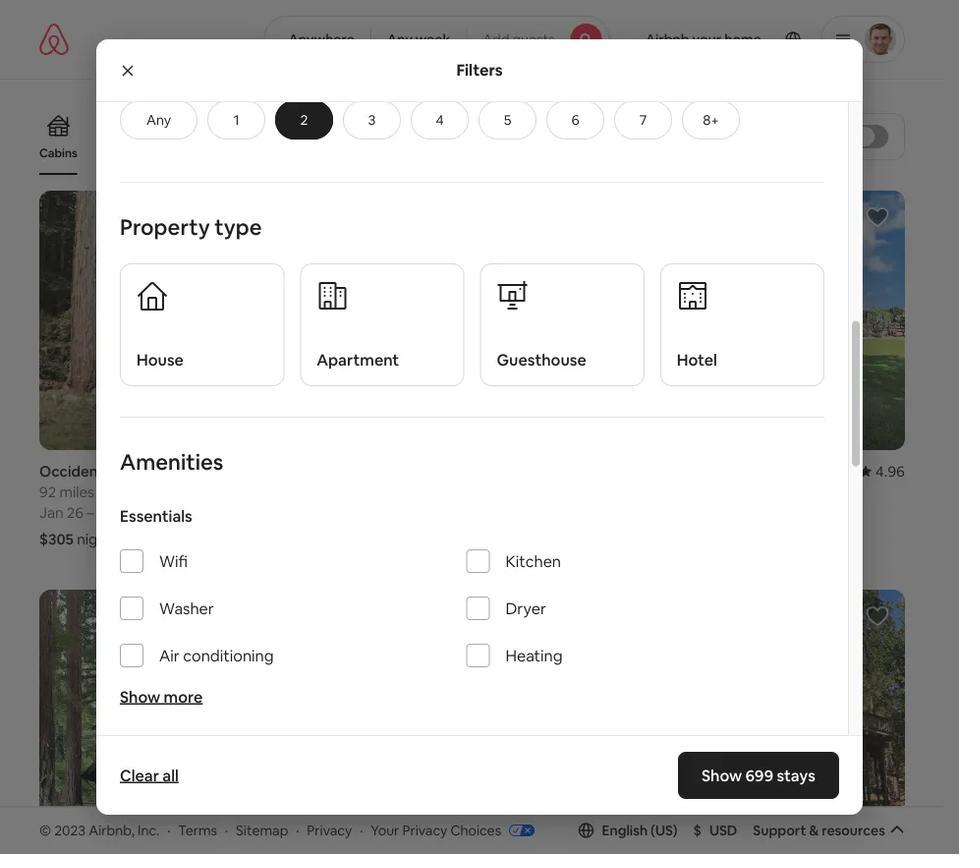 Task type: locate. For each thing, give the bounding box(es) containing it.
show for show more
[[120, 687, 160, 707]]

any week
[[387, 30, 450, 48]]

31
[[97, 502, 112, 522]]

·
[[167, 821, 170, 839], [225, 821, 228, 839], [296, 821, 299, 839], [360, 821, 363, 839]]

· right terms at left bottom
[[225, 821, 228, 839]]

2 privacy from the left
[[402, 821, 447, 839]]

4 · from the left
[[360, 821, 363, 839]]

hotel button
[[660, 263, 825, 386]]

8+ element
[[703, 111, 719, 129]]

1 horizontal spatial any
[[387, 30, 413, 48]]

terms link
[[178, 821, 217, 839]]

english
[[602, 821, 648, 839]]

display
[[703, 129, 744, 144]]

guesthouse button
[[480, 263, 644, 386]]

apartment button
[[300, 263, 464, 386]]

show more button
[[120, 687, 203, 707]]

any left 1 button
[[146, 111, 171, 129]]

2 horizontal spatial show
[[702, 765, 742, 785]]

any inside the filters dialog
[[146, 111, 171, 129]]

all
[[162, 765, 179, 785]]

1 vertical spatial any
[[146, 111, 171, 129]]

privacy right your
[[402, 821, 447, 839]]

any left week
[[387, 30, 413, 48]]

2 vertical spatial show
[[702, 765, 742, 785]]

2 · from the left
[[225, 821, 228, 839]]

show
[[120, 687, 160, 707], [427, 735, 462, 752], [702, 765, 742, 785]]

© 2023 airbnb, inc. ·
[[39, 821, 170, 839]]

2
[[300, 111, 308, 129]]

your
[[371, 821, 399, 839]]

0 vertical spatial show
[[120, 687, 160, 707]]

· left your
[[360, 821, 363, 839]]

privacy
[[307, 821, 352, 839], [402, 821, 447, 839]]

occidental,
[[39, 461, 119, 480]]

add guests
[[483, 30, 555, 48]]

add to wishlist: arnold, california image
[[866, 604, 889, 628]]

sitemap link
[[236, 821, 288, 839]]

· right inc.
[[167, 821, 170, 839]]

cabins
[[39, 145, 77, 161]]

away
[[98, 482, 132, 501]]

clear all
[[120, 765, 179, 785]]

26
[[67, 502, 84, 522]]

property
[[120, 213, 210, 241]]

· left privacy 'link'
[[296, 821, 299, 839]]

support
[[753, 821, 806, 839]]

$ usd
[[693, 821, 737, 839]]

add guests button
[[466, 16, 610, 63]]

1 button
[[207, 100, 265, 139]]

0 horizontal spatial any
[[146, 111, 171, 129]]

guests
[[513, 30, 555, 48]]

airbnb,
[[89, 821, 135, 839]]

&
[[809, 821, 819, 839]]

show map
[[427, 735, 494, 752]]

occidental, california 92 miles away jan 26 – 31 $305 night
[[39, 461, 189, 548]]

1 horizontal spatial privacy
[[402, 821, 447, 839]]

2 button
[[275, 100, 333, 139]]

0 horizontal spatial privacy
[[307, 821, 352, 839]]

cabins group
[[39, 98, 568, 175]]

0 vertical spatial any
[[387, 30, 413, 48]]

anywhere button
[[264, 16, 371, 63]]

privacy link
[[307, 821, 352, 839]]

699
[[746, 765, 774, 785]]

show 699 stays
[[702, 765, 816, 785]]

display total before taxes
[[703, 129, 845, 144]]

None search field
[[264, 16, 610, 63]]

house button
[[120, 263, 284, 386]]

house
[[137, 350, 184, 370]]

sitemap
[[236, 821, 288, 839]]

92
[[39, 482, 56, 501]]

4
[[436, 111, 444, 129]]

group
[[39, 191, 312, 450], [336, 191, 609, 450], [632, 191, 905, 450], [39, 589, 312, 849], [336, 589, 609, 849], [632, 589, 905, 849]]

show inside button
[[427, 735, 462, 752]]

hotel
[[677, 350, 717, 370]]

any for any
[[146, 111, 171, 129]]

essentials
[[120, 506, 192, 526]]

1 horizontal spatial show
[[427, 735, 462, 752]]

clear all button
[[110, 756, 189, 795]]

week
[[415, 30, 450, 48]]

your privacy choices
[[371, 821, 501, 839]]

english (us) button
[[578, 821, 678, 839]]

show inside 'link'
[[702, 765, 742, 785]]

filters dialog
[[96, 0, 863, 815]]

show left map
[[427, 735, 462, 752]]

(us)
[[651, 821, 678, 839]]

any element
[[141, 111, 177, 129]]

terms · sitemap · privacy
[[178, 821, 352, 839]]

total
[[746, 129, 773, 144]]

terms
[[178, 821, 217, 839]]

show left 'more'
[[120, 687, 160, 707]]

$
[[693, 821, 702, 839]]

1 vertical spatial show
[[427, 735, 462, 752]]

privacy left your
[[307, 821, 352, 839]]

washer
[[159, 598, 214, 618]]

8+ button
[[682, 100, 740, 139]]

4.96
[[875, 461, 905, 480]]

show for show map
[[427, 735, 462, 752]]

show left 699
[[702, 765, 742, 785]]

conditioning
[[183, 645, 274, 666]]

3 button
[[343, 100, 401, 139]]

3 · from the left
[[296, 821, 299, 839]]

amenities
[[120, 448, 223, 476]]

0 horizontal spatial show
[[120, 687, 160, 707]]

map
[[465, 735, 494, 752]]

any week button
[[370, 16, 467, 63]]



Task type: vqa. For each thing, say whether or not it's contained in the screenshot.
bottommost '1' button
no



Task type: describe. For each thing, give the bounding box(es) containing it.
filters
[[456, 60, 503, 80]]

add to wishlist: acampo, california image
[[866, 205, 889, 229]]

any for any week
[[387, 30, 413, 48]]

show more
[[120, 687, 203, 707]]

show 699 stays link
[[678, 752, 839, 799]]

resources
[[822, 821, 885, 839]]

6 button
[[546, 100, 604, 139]]

property type
[[120, 213, 262, 241]]

2023
[[54, 821, 86, 839]]

inc.
[[138, 821, 160, 839]]

none search field containing anywhere
[[264, 16, 610, 63]]

jan
[[39, 502, 63, 522]]

display total before taxes button
[[687, 113, 905, 160]]

heating
[[506, 645, 563, 666]]

more
[[164, 687, 203, 707]]

support & resources
[[753, 821, 885, 839]]

dryer
[[506, 598, 546, 618]]

8+
[[703, 111, 719, 129]]

air
[[159, 645, 180, 666]]

apartment
[[317, 350, 399, 370]]

miles
[[59, 482, 94, 501]]

5
[[504, 111, 511, 129]]

show map button
[[407, 720, 537, 767]]

profile element
[[634, 0, 905, 79]]

4.96 out of 5 average rating image
[[860, 461, 905, 480]]

california
[[122, 461, 189, 480]]

clear
[[120, 765, 159, 785]]

wifi
[[159, 551, 188, 571]]

7
[[640, 111, 647, 129]]

air conditioning
[[159, 645, 274, 666]]

–
[[87, 502, 94, 522]]

1 privacy from the left
[[307, 821, 352, 839]]

add
[[483, 30, 509, 48]]

1
[[234, 111, 239, 129]]

guesthouse
[[497, 350, 586, 370]]

type
[[215, 213, 262, 241]]

7 button
[[614, 100, 672, 139]]

1 · from the left
[[167, 821, 170, 839]]

night
[[77, 529, 112, 548]]

4 button
[[411, 100, 469, 139]]

$305
[[39, 529, 74, 548]]

kitchen
[[506, 551, 561, 571]]

stays
[[777, 765, 816, 785]]

usd
[[710, 821, 737, 839]]

your privacy choices link
[[371, 821, 535, 840]]

english (us)
[[602, 821, 678, 839]]

show for show 699 stays
[[702, 765, 742, 785]]

taxes
[[815, 129, 845, 144]]

5 button
[[479, 100, 537, 139]]

any button
[[120, 100, 198, 139]]

3
[[368, 111, 376, 129]]

6
[[571, 111, 579, 129]]

anywhere
[[288, 30, 355, 48]]

support & resources button
[[753, 821, 905, 839]]

before
[[775, 129, 812, 144]]

©
[[39, 821, 51, 839]]



